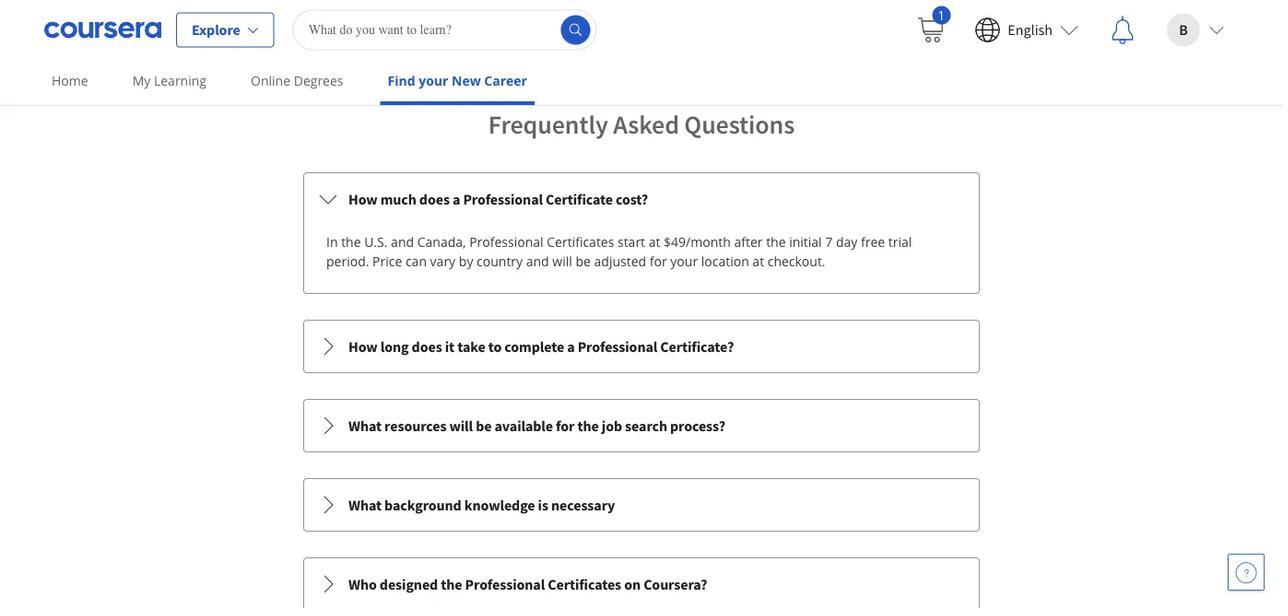 Task type: locate. For each thing, give the bounding box(es) containing it.
the right "in"
[[341, 233, 361, 251]]

will
[[553, 253, 572, 270], [449, 417, 473, 435]]

0 horizontal spatial and
[[391, 233, 414, 251]]

2 how from the top
[[348, 337, 378, 356]]

how left the 'much'
[[348, 190, 378, 208]]

1 vertical spatial certificates
[[548, 575, 621, 594]]

0 horizontal spatial for
[[556, 417, 575, 435]]

what for what background knowledge is necessary
[[348, 496, 382, 514]]

2 what from the top
[[348, 496, 382, 514]]

0 vertical spatial how
[[348, 190, 378, 208]]

1 vertical spatial and
[[526, 253, 549, 270]]

what
[[348, 417, 382, 435], [348, 496, 382, 514]]

how
[[348, 190, 378, 208], [348, 337, 378, 356]]

it
[[445, 337, 455, 356]]

what left background
[[348, 496, 382, 514]]

1 vertical spatial a
[[567, 337, 575, 356]]

What do you want to learn? text field
[[293, 10, 597, 50]]

at down after
[[753, 253, 764, 270]]

resources
[[385, 417, 447, 435]]

1 horizontal spatial your
[[670, 253, 698, 270]]

0 vertical spatial certificates
[[547, 233, 614, 251]]

online
[[251, 72, 290, 89]]

does inside the how long does it take to complete a professional certificate? dropdown button
[[412, 337, 442, 356]]

7
[[825, 233, 833, 251]]

what left the resources
[[348, 417, 382, 435]]

0 vertical spatial your
[[419, 72, 448, 89]]

does right the 'much'
[[419, 190, 450, 208]]

1 what from the top
[[348, 417, 382, 435]]

how left long on the bottom left of page
[[348, 337, 378, 356]]

much
[[381, 190, 416, 208]]

will right the resources
[[449, 417, 473, 435]]

how much does a professional certificate cost?
[[348, 190, 648, 208]]

is
[[538, 496, 548, 514]]

does
[[419, 190, 450, 208], [412, 337, 442, 356]]

0 vertical spatial does
[[419, 190, 450, 208]]

1 vertical spatial will
[[449, 417, 473, 435]]

a right complete
[[567, 337, 575, 356]]

0 vertical spatial at
[[649, 233, 660, 251]]

0 horizontal spatial your
[[419, 72, 448, 89]]

1 horizontal spatial and
[[526, 253, 549, 270]]

b button
[[1152, 0, 1239, 59]]

search
[[625, 417, 667, 435]]

at right the start
[[649, 233, 660, 251]]

the inside dropdown button
[[441, 575, 462, 594]]

professional
[[463, 190, 543, 208], [469, 233, 544, 251], [578, 337, 658, 356], [465, 575, 545, 594]]

1 horizontal spatial a
[[567, 337, 575, 356]]

a up canada,
[[453, 190, 460, 208]]

certificates down certificate
[[547, 233, 614, 251]]

certificates
[[547, 233, 614, 251], [548, 575, 621, 594]]

your
[[419, 72, 448, 89], [670, 253, 698, 270]]

day
[[836, 233, 858, 251]]

the left job
[[577, 417, 599, 435]]

will left adjusted
[[553, 253, 572, 270]]

start
[[618, 233, 645, 251]]

country
[[477, 253, 523, 270]]

1 vertical spatial be
[[476, 417, 492, 435]]

0 vertical spatial for
[[650, 253, 667, 270]]

and up can
[[391, 233, 414, 251]]

1 vertical spatial what
[[348, 496, 382, 514]]

job
[[602, 417, 622, 435]]

long
[[381, 337, 409, 356]]

0 horizontal spatial at
[[649, 233, 660, 251]]

will inside dropdown button
[[449, 417, 473, 435]]

the
[[341, 233, 361, 251], [766, 233, 786, 251], [577, 417, 599, 435], [441, 575, 462, 594]]

1
[[938, 6, 945, 24]]

0 horizontal spatial a
[[453, 190, 460, 208]]

how for how much does a professional certificate cost?
[[348, 190, 378, 208]]

trial
[[888, 233, 912, 251]]

1 link
[[901, 0, 960, 59]]

what background knowledge is necessary
[[348, 496, 615, 514]]

explore button
[[176, 12, 274, 47]]

in
[[326, 233, 338, 251]]

career
[[484, 72, 527, 89]]

and right country
[[526, 253, 549, 270]]

a
[[453, 190, 460, 208], [567, 337, 575, 356]]

1 vertical spatial how
[[348, 337, 378, 356]]

certificate?
[[660, 337, 734, 356]]

what background knowledge is necessary button
[[304, 479, 979, 531]]

and
[[391, 233, 414, 251], [526, 253, 549, 270]]

who
[[348, 575, 377, 594]]

0 vertical spatial will
[[553, 253, 572, 270]]

your inside 'in the u.s. and canada, professional certificates start at $49/month after the initial 7 day free trial period. price can vary by country and will be adjusted for your location at checkout.'
[[670, 253, 698, 270]]

explore
[[192, 21, 240, 39]]

career academy - gateway certificates carousel element
[[88, 0, 1195, 34]]

1 how from the top
[[348, 190, 378, 208]]

1 horizontal spatial for
[[650, 253, 667, 270]]

the right 'designed' on the left bottom of page
[[441, 575, 462, 594]]

None search field
[[293, 10, 597, 50]]

1 vertical spatial at
[[753, 253, 764, 270]]

for
[[650, 253, 667, 270], [556, 417, 575, 435]]

how inside dropdown button
[[348, 337, 378, 356]]

$49/month
[[664, 233, 731, 251]]

be left the available
[[476, 417, 492, 435]]

the inside dropdown button
[[577, 417, 599, 435]]

vary
[[430, 253, 456, 270]]

your down $49/month
[[670, 253, 698, 270]]

your right find
[[419, 72, 448, 89]]

how long does it take to complete a professional certificate?
[[348, 337, 734, 356]]

your inside find your new career link
[[419, 72, 448, 89]]

does left the it
[[412, 337, 442, 356]]

cost?
[[616, 190, 648, 208]]

knowledge
[[464, 496, 535, 514]]

0 vertical spatial be
[[576, 253, 591, 270]]

certificate
[[546, 190, 613, 208]]

0 horizontal spatial be
[[476, 417, 492, 435]]

be
[[576, 253, 591, 270], [476, 417, 492, 435]]

what resources will be available for the job search process?
[[348, 417, 725, 435]]

the right after
[[766, 233, 786, 251]]

does inside how much does a professional certificate cost? dropdown button
[[419, 190, 450, 208]]

1 vertical spatial for
[[556, 417, 575, 435]]

how for how long does it take to complete a professional certificate?
[[348, 337, 378, 356]]

0 vertical spatial what
[[348, 417, 382, 435]]

certificates left on
[[548, 575, 621, 594]]

1 horizontal spatial be
[[576, 253, 591, 270]]

1 horizontal spatial will
[[553, 253, 572, 270]]

price
[[373, 253, 402, 270]]

asked
[[613, 108, 679, 140]]

be left adjusted
[[576, 253, 591, 270]]

background
[[385, 496, 462, 514]]

u.s.
[[364, 233, 388, 251]]

0 vertical spatial a
[[453, 190, 460, 208]]

at
[[649, 233, 660, 251], [753, 253, 764, 270]]

1 vertical spatial does
[[412, 337, 442, 356]]

online degrees
[[251, 72, 343, 89]]

how inside dropdown button
[[348, 190, 378, 208]]

1 vertical spatial your
[[670, 253, 698, 270]]

b
[[1179, 21, 1188, 39]]

for right the available
[[556, 417, 575, 435]]

for right adjusted
[[650, 253, 667, 270]]

0 horizontal spatial will
[[449, 417, 473, 435]]

will inside 'in the u.s. and canada, professional certificates start at $49/month after the initial 7 day free trial period. price can vary by country and will be adjusted for your location at checkout.'
[[553, 253, 572, 270]]

coursera image
[[44, 15, 161, 45]]

how long does it take to complete a professional certificate? button
[[304, 321, 979, 372]]



Task type: vqa. For each thing, say whether or not it's contained in the screenshot.
day
yes



Task type: describe. For each thing, give the bounding box(es) containing it.
free
[[861, 233, 885, 251]]

degrees
[[294, 72, 343, 89]]

what for what resources will be available for the job search process?
[[348, 417, 382, 435]]

can
[[406, 253, 427, 270]]

online degrees link
[[243, 60, 351, 101]]

my learning link
[[125, 60, 214, 101]]

for inside dropdown button
[[556, 417, 575, 435]]

english button
[[960, 0, 1093, 59]]

0 vertical spatial and
[[391, 233, 414, 251]]

does for a
[[419, 190, 450, 208]]

by
[[459, 253, 473, 270]]

location
[[701, 253, 749, 270]]

english
[[1008, 21, 1053, 39]]

designed
[[380, 575, 438, 594]]

my
[[132, 72, 151, 89]]

a inside how much does a professional certificate cost? dropdown button
[[453, 190, 460, 208]]

available
[[495, 417, 553, 435]]

coursera?
[[644, 575, 707, 594]]

period.
[[326, 253, 369, 270]]

after
[[734, 233, 763, 251]]

necessary
[[551, 496, 615, 514]]

certificates inside dropdown button
[[548, 575, 621, 594]]

learning
[[154, 72, 207, 89]]

my learning
[[132, 72, 207, 89]]

what resources will be available for the job search process? button
[[304, 400, 979, 452]]

to
[[488, 337, 502, 356]]

find
[[388, 72, 415, 89]]

home link
[[44, 60, 96, 101]]

who designed the professional certificates on coursera? button
[[304, 559, 979, 609]]

who designed the professional certificates on coursera?
[[348, 575, 707, 594]]

be inside what resources will be available for the job search process? dropdown button
[[476, 417, 492, 435]]

professional inside dropdown button
[[578, 337, 658, 356]]

professional inside 'in the u.s. and canada, professional certificates start at $49/month after the initial 7 day free trial period. price can vary by country and will be adjusted for your location at checkout.'
[[469, 233, 544, 251]]

in the u.s. and canada, professional certificates start at $49/month after the initial 7 day free trial period. price can vary by country and will be adjusted for your location at checkout.
[[326, 233, 912, 270]]

complete
[[505, 337, 564, 356]]

new
[[452, 72, 481, 89]]

does for it
[[412, 337, 442, 356]]

a inside the how long does it take to complete a professional certificate? dropdown button
[[567, 337, 575, 356]]

questions
[[684, 108, 795, 140]]

process?
[[670, 417, 725, 435]]

certificates inside 'in the u.s. and canada, professional certificates start at $49/month after the initial 7 day free trial period. price can vary by country and will be adjusted for your location at checkout.'
[[547, 233, 614, 251]]

adjusted
[[594, 253, 646, 270]]

frequently
[[488, 108, 608, 140]]

canada,
[[417, 233, 466, 251]]

take
[[457, 337, 485, 356]]

on
[[624, 575, 641, 594]]

how much does a professional certificate cost? button
[[304, 173, 979, 225]]

find your new career
[[388, 72, 527, 89]]

find your new career link
[[380, 60, 535, 105]]

shopping cart: 1 item element
[[916, 6, 951, 45]]

checkout.
[[768, 253, 826, 270]]

help center image
[[1235, 561, 1257, 584]]

initial
[[789, 233, 822, 251]]

be inside 'in the u.s. and canada, professional certificates start at $49/month after the initial 7 day free trial period. price can vary by country and will be adjusted for your location at checkout.'
[[576, 253, 591, 270]]

1 horizontal spatial at
[[753, 253, 764, 270]]

frequently asked questions
[[488, 108, 795, 140]]

for inside 'in the u.s. and canada, professional certificates start at $49/month after the initial 7 day free trial period. price can vary by country and will be adjusted for your location at checkout.'
[[650, 253, 667, 270]]

home
[[52, 72, 88, 89]]



